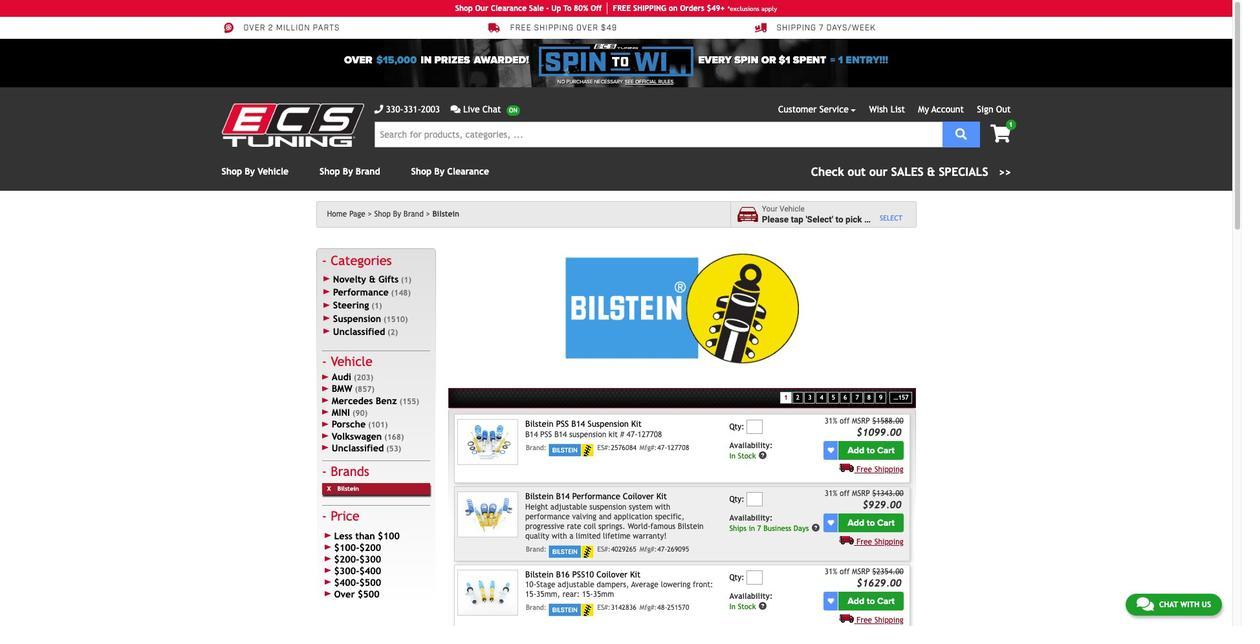 Task type: vqa. For each thing, say whether or not it's contained in the screenshot.


Task type: locate. For each thing, give the bounding box(es) containing it.
bilstein up height
[[525, 492, 554, 502]]

msrp up $929.00
[[852, 489, 870, 498]]

unclassified inside categories novelty & gifts (1) performance (148) steering (1) suspension (1510) unclassified (2)
[[333, 326, 385, 337]]

stock for $1099.00
[[738, 451, 756, 460]]

suspension up the #
[[588, 419, 629, 429]]

specials
[[939, 165, 988, 179]]

2 qty: from the top
[[729, 495, 744, 504]]

bilstein for bilstein
[[432, 210, 459, 219]]

31% inside 31% off msrp $1343.00 $929.00
[[825, 489, 837, 498]]

0 vertical spatial over
[[244, 23, 266, 33]]

shop by brand right page
[[374, 210, 424, 219]]

1 horizontal spatial in
[[749, 524, 755, 533]]

Search text field
[[374, 122, 942, 148]]

shipping
[[534, 23, 574, 33]]

2 in from the top
[[729, 602, 736, 611]]

bilstein - corporate logo image down limited
[[549, 545, 594, 558]]

free shipping over $49 link
[[488, 22, 617, 34]]

31% inside 31% off msrp $1588.00 $1099.00
[[825, 417, 837, 426]]

1 free shipping from the top
[[857, 465, 904, 474]]

1 es#: from the top
[[597, 444, 611, 451]]

0 vertical spatial 47-
[[627, 430, 638, 439]]

1 link down sign out
[[980, 120, 1016, 144]]

2 vertical spatial qty:
[[729, 573, 744, 582]]

a right pick
[[864, 214, 869, 224]]

0 vertical spatial in
[[421, 54, 432, 67]]

over left million
[[244, 23, 266, 33]]

b14 inside "bilstein b14 performance coilover kit height adjustable suspension system with performance valving and application specific, progressive rate coil springs. world-famous bilstein quality with a limited lifetime warranty!"
[[556, 492, 570, 502]]

$1588.00
[[872, 417, 904, 426]]

coilover up the dampers,
[[597, 570, 628, 580]]

free shipping image up 31% off msrp $1343.00 $929.00
[[839, 463, 854, 472]]

1 vertical spatial chat
[[1159, 600, 1178, 609]]

days/week
[[826, 23, 876, 33]]

shipping
[[777, 23, 817, 33], [874, 465, 904, 474], [874, 537, 904, 547], [874, 616, 904, 625]]

2 msrp from the top
[[852, 489, 870, 498]]

customer
[[778, 104, 817, 115]]

2 add from the top
[[848, 517, 864, 528]]

ecs tuning 'spin to win' contest logo image
[[539, 44, 693, 76]]

1 vertical spatial adjustable
[[558, 581, 594, 590]]

qty:
[[729, 423, 744, 432], [729, 495, 744, 504], [729, 573, 744, 582]]

add to cart down the "$1099.00"
[[848, 445, 895, 456]]

0 vertical spatial adjustable
[[550, 502, 587, 511]]

1 vertical spatial $500
[[358, 589, 380, 600]]

0 vertical spatial stock
[[738, 451, 756, 460]]

orders
[[680, 4, 704, 13]]

msrp up $1629.00
[[852, 567, 870, 576]]

add to cart for $1629.00
[[848, 596, 895, 607]]

1 horizontal spatial 15-
[[582, 590, 593, 599]]

to inside your vehicle please tap 'select' to pick a vehicle
[[836, 214, 843, 224]]

1 free shipping image from the top
[[839, 463, 854, 472]]

1 vertical spatial qty:
[[729, 495, 744, 504]]

3 free shipping from the top
[[857, 616, 904, 625]]

0 horizontal spatial performance
[[333, 287, 389, 298]]

in for $1629.00
[[729, 602, 736, 611]]

shop for shop by vehicle link
[[222, 166, 242, 177]]

1 horizontal spatial pss
[[556, 419, 569, 429]]

service
[[819, 104, 849, 115]]

rate
[[567, 522, 581, 531]]

add to cart for $1099.00
[[848, 445, 895, 456]]

2 es#: from the top
[[597, 545, 611, 553]]

1 horizontal spatial brand
[[404, 210, 424, 219]]

$1343.00
[[872, 489, 904, 498]]

entry!!!
[[846, 54, 888, 67]]

1 vertical spatial unclassified
[[332, 442, 384, 453]]

shipping for $1099.00
[[874, 465, 904, 474]]

8 link
[[864, 392, 875, 404]]

in left question sign icon
[[729, 451, 736, 460]]

unclassified down suspension
[[333, 326, 385, 337]]

question sign image for $929.00
[[811, 523, 820, 532]]

0 vertical spatial vehicle
[[258, 166, 289, 177]]

0 vertical spatial a
[[864, 214, 869, 224]]

0 vertical spatial with
[[655, 502, 670, 511]]

brand for shop by vehicle
[[356, 166, 380, 177]]

es#:
[[597, 444, 611, 451], [597, 545, 611, 553], [597, 604, 611, 612]]

(1) up (148) on the top of page
[[401, 275, 411, 285]]

& left gifts
[[369, 274, 376, 285]]

mfg#: for $1629.00
[[640, 604, 657, 612]]

0 horizontal spatial kit
[[609, 430, 618, 439]]

off
[[840, 417, 850, 426], [840, 489, 850, 498], [840, 567, 850, 576]]

1 add to wish list image from the top
[[828, 447, 834, 454]]

bilstein up stage
[[525, 570, 554, 580]]

tap
[[791, 214, 804, 224]]

2 vertical spatial 7
[[757, 524, 761, 533]]

shipping 7 days/week
[[777, 23, 876, 33]]

2 off from the top
[[840, 489, 850, 498]]

2 add to wish list image from the top
[[828, 520, 834, 526]]

bilstein - corporate logo image for $1099.00
[[549, 444, 594, 457]]

2 brand: from the top
[[526, 545, 547, 553]]

free up 31% off msrp $2354.00 $1629.00
[[857, 537, 872, 547]]

clearance right the our
[[491, 4, 527, 13]]

availability: for $1099.00
[[729, 441, 773, 450]]

2 vertical spatial brand:
[[526, 604, 547, 612]]

msrp inside 31% off msrp $1588.00 $1099.00
[[852, 417, 870, 426]]

7 left the days/week
[[819, 23, 824, 33]]

2 link
[[792, 392, 804, 404]]

free shipping image for $929.00
[[839, 536, 854, 545]]

0 vertical spatial pss
[[556, 419, 569, 429]]

1 add from the top
[[848, 445, 864, 456]]

1 vertical spatial kit
[[609, 430, 618, 439]]

1 vertical spatial off
[[840, 489, 850, 498]]

$400-$500 link
[[322, 577, 430, 589]]

1 availability: in stock from the top
[[729, 441, 773, 460]]

msrp inside 31% off msrp $1343.00 $929.00
[[852, 489, 870, 498]]

dampers,
[[597, 581, 629, 590]]

331-
[[403, 104, 421, 115]]

free shipping up '$2354.00'
[[857, 537, 904, 547]]

adjustable inside bilstein b16 pss10 coilover kit 10-stage adjustable dampers, average lowering front: 15-35mm, rear: 15-35mm
[[558, 581, 594, 590]]

cart for $1629.00
[[877, 596, 895, 607]]

brand: down quality on the bottom left of the page
[[526, 545, 547, 553]]

availability: in stock
[[729, 441, 773, 460], [729, 592, 773, 611]]

pss
[[556, 419, 569, 429], [540, 430, 552, 439]]

3 brand: from the top
[[526, 604, 547, 612]]

b16
[[556, 570, 570, 580]]

0 vertical spatial es#:
[[597, 444, 611, 451]]

chat inside live chat link
[[482, 104, 501, 115]]

3 mfg#: from the top
[[640, 604, 657, 612]]

off inside 31% off msrp $1343.00 $929.00
[[840, 489, 850, 498]]

0 vertical spatial unclassified
[[333, 326, 385, 337]]

& right "sales"
[[927, 165, 935, 179]]

$100-
[[334, 542, 359, 553]]

2 bilstein - corporate logo image from the top
[[549, 545, 594, 558]]

home page link
[[327, 210, 372, 219]]

$300-$400 link
[[322, 566, 430, 577]]

add to wish list image
[[828, 447, 834, 454], [828, 520, 834, 526], [828, 598, 834, 604]]

sale
[[529, 4, 544, 13]]

bilstein for bilstein pss b14 suspension kit b14  pss b14 suspension kit # 47-127708
[[525, 419, 554, 429]]

shop by brand for shop by vehicle
[[320, 166, 380, 177]]

off left '$2354.00'
[[840, 567, 850, 576]]

rear:
[[563, 590, 580, 599]]

1 horizontal spatial vehicle
[[331, 354, 373, 369]]

0 horizontal spatial pss
[[540, 430, 552, 439]]

2 vertical spatial add to cart
[[848, 596, 895, 607]]

add to cart button down $1629.00
[[839, 592, 904, 610]]

home
[[327, 210, 347, 219]]

3 add to cart from the top
[[848, 596, 895, 607]]

to down $929.00
[[867, 517, 875, 528]]

3 qty: from the top
[[729, 573, 744, 582]]

shop for shop by brand link associated with shop by vehicle
[[320, 166, 340, 177]]

3 off from the top
[[840, 567, 850, 576]]

select
[[880, 214, 902, 222]]

1 add to cart button from the top
[[839, 441, 904, 460]]

0 vertical spatial coilover
[[623, 492, 654, 502]]

31% down 5 link
[[825, 417, 837, 426]]

2 vertical spatial with
[[1180, 600, 1200, 609]]

'select'
[[806, 214, 833, 224]]

1 link
[[980, 120, 1016, 144], [780, 392, 792, 404]]

0 vertical spatial &
[[927, 165, 935, 179]]

clearance for our
[[491, 4, 527, 13]]

bilstein pss b14 suspension kit link
[[525, 419, 642, 429]]

suspension down bilstein pss b14 suspension kit link
[[569, 430, 606, 439]]

on
[[669, 4, 678, 13]]

suspension inside "bilstein b14 performance coilover kit height adjustable suspension system with performance valving and application specific, progressive rate coil springs. world-famous bilstein quality with a limited lifetime warranty!"
[[589, 502, 627, 511]]

bilstein b14 performance coilover kit height adjustable suspension system with performance valving and application specific, progressive rate coil springs. world-famous bilstein quality with a limited lifetime warranty!
[[525, 492, 704, 541]]

shop by vehicle link
[[222, 166, 289, 177]]

1 vertical spatial availability: in stock
[[729, 592, 773, 611]]

vehicle down ecs tuning image
[[258, 166, 289, 177]]

1 in from the top
[[729, 451, 736, 460]]

a down rate
[[569, 532, 574, 541]]

bilstein - corporate logo image
[[549, 444, 594, 457], [549, 545, 594, 558], [549, 604, 594, 617]]

3 31% from the top
[[825, 567, 837, 576]]

31% off msrp $1588.00 $1099.00
[[825, 417, 904, 438]]

1 qty: from the top
[[729, 423, 744, 432]]

us
[[1202, 600, 1211, 609]]

kit for $929.00
[[657, 492, 667, 502]]

None text field
[[747, 420, 763, 434], [747, 571, 763, 585], [747, 420, 763, 434], [747, 571, 763, 585]]

2 31% from the top
[[825, 489, 837, 498]]

47- inside bilstein pss b14 suspension kit b14  pss b14 suspension kit # 47-127708
[[627, 430, 638, 439]]

brand: down 35mm,
[[526, 604, 547, 612]]

2 vertical spatial add
[[848, 596, 864, 607]]

add down 31% off msrp $1588.00 $1099.00
[[848, 445, 864, 456]]

1 down out
[[1009, 121, 1013, 128]]

3 bilstein - corporate logo image from the top
[[549, 604, 594, 617]]

.
[[674, 79, 675, 85]]

brand up page
[[356, 166, 380, 177]]

shipping up '$1343.00'
[[874, 465, 904, 474]]

free right free shipping icon
[[857, 616, 872, 625]]

over inside less than $100 $100-$200 $200-$300 $300-$400 $400-$500 over $500
[[334, 589, 355, 600]]

kit left the #
[[609, 430, 618, 439]]

1 availability: from the top
[[729, 441, 773, 450]]

stock for $1629.00
[[738, 602, 756, 611]]

1 vertical spatial in
[[729, 602, 736, 611]]

mercedes
[[332, 395, 373, 406]]

0 horizontal spatial 15-
[[525, 590, 536, 599]]

cart down the "$1099.00"
[[877, 445, 895, 456]]

3 es#: from the top
[[597, 604, 611, 612]]

qty: for $1099.00
[[729, 423, 744, 432]]

bilstein down shop by clearance
[[432, 210, 459, 219]]

3 add from the top
[[848, 596, 864, 607]]

in inside 'availability: ships in 7 business days'
[[749, 524, 755, 533]]

cart down $1629.00
[[877, 596, 895, 607]]

15- right rear:
[[582, 590, 593, 599]]

1 cart from the top
[[877, 445, 895, 456]]

3 availability: from the top
[[729, 592, 773, 601]]

(1) up suspension
[[372, 302, 382, 311]]

$500
[[359, 577, 381, 588], [358, 589, 380, 600]]

7 left business
[[757, 524, 761, 533]]

msrp for $1099.00
[[852, 417, 870, 426]]

es#4029265 - 47-269095 - bilstein b14 performance coilover kit - height adjustable suspension system with performance valving and application specific, progressive rate coil springs. world-famous bilstein quality with a limited lifetime warranty! - bilstein - bmw image
[[458, 492, 518, 538]]

1 vertical spatial free shipping
[[857, 537, 904, 547]]

audi
[[332, 371, 351, 382]]

off for $1629.00
[[840, 567, 850, 576]]

2 cart from the top
[[877, 517, 895, 528]]

47-
[[627, 430, 638, 439], [657, 444, 667, 451], [657, 545, 667, 553]]

1 vertical spatial &
[[369, 274, 376, 285]]

1 vertical spatial mfg#:
[[640, 545, 657, 553]]

1 msrp from the top
[[852, 417, 870, 426]]

0 horizontal spatial in
[[421, 54, 432, 67]]

1 bilstein - corporate logo image from the top
[[549, 444, 594, 457]]

2 stock from the top
[[738, 602, 756, 611]]

with left us on the bottom
[[1180, 600, 1200, 609]]

add up free shipping icon
[[848, 596, 864, 607]]

add to wish list image down 31% off msrp $1588.00 $1099.00
[[828, 447, 834, 454]]

performance up 'steering'
[[333, 287, 389, 298]]

0 horizontal spatial 127708
[[638, 430, 662, 439]]

availability: for $1629.00
[[729, 592, 773, 601]]

lowering
[[661, 581, 691, 590]]

1 vertical spatial add to cart button
[[839, 514, 904, 532]]

0 horizontal spatial 2
[[268, 23, 274, 33]]

shipping for $929.00
[[874, 537, 904, 547]]

0 horizontal spatial 7
[[757, 524, 761, 533]]

official
[[635, 79, 657, 85]]

bilstein b16 pss10 coilover kit link
[[525, 570, 641, 580]]

my account link
[[918, 104, 964, 115]]

with down progressive
[[552, 532, 567, 541]]

1 15- from the left
[[525, 590, 536, 599]]

to for $1099.00
[[867, 445, 875, 456]]

mfg#: down the warranty!
[[640, 545, 657, 553]]

availability: inside 'availability: ships in 7 business days'
[[729, 514, 773, 523]]

vehicle up audi
[[331, 354, 373, 369]]

0 horizontal spatial with
[[552, 532, 567, 541]]

free shipping for $1099.00
[[857, 465, 904, 474]]

wish
[[869, 104, 888, 115]]

add to cart button down $929.00
[[839, 514, 904, 532]]

novelty
[[333, 274, 366, 285]]

2 vertical spatial add to cart button
[[839, 592, 904, 610]]

0 vertical spatial qty:
[[729, 423, 744, 432]]

add to cart button for $1629.00
[[839, 592, 904, 610]]

0 vertical spatial add to wish list image
[[828, 447, 834, 454]]

$1
[[779, 54, 790, 67]]

bilstein right es#2576084 - 47-127708 - bilstein pss b14 suspension kit - b14  pss b14 suspension kit # 47-127708 - bilstein - audi volkswagen image
[[525, 419, 554, 429]]

3 add to cart button from the top
[[839, 592, 904, 610]]

3 msrp from the top
[[852, 567, 870, 576]]

1 vertical spatial 31%
[[825, 489, 837, 498]]

127708 right 2576084
[[667, 444, 689, 451]]

bilstein for bilstein b16 pss10 coilover kit 10-stage adjustable dampers, average lowering front: 15-35mm, rear: 15-35mm
[[525, 570, 554, 580]]

add to wish list image right days
[[828, 520, 834, 526]]

coilover inside "bilstein b14 performance coilover kit height adjustable suspension system with performance valving and application specific, progressive rate coil springs. world-famous bilstein quality with a limited lifetime warranty!"
[[623, 492, 654, 502]]

0 vertical spatial $500
[[359, 577, 381, 588]]

1 brand: from the top
[[526, 444, 547, 451]]

suspension up and
[[589, 502, 627, 511]]

kit inside "bilstein b14 performance coilover kit height adjustable suspension system with performance valving and application specific, progressive rate coil springs. world-famous bilstein quality with a limited lifetime warranty!"
[[657, 492, 667, 502]]

0 vertical spatial add to cart button
[[839, 441, 904, 460]]

0 vertical spatial cart
[[877, 445, 895, 456]]

7 right 6
[[856, 394, 859, 401]]

chat
[[482, 104, 501, 115], [1159, 600, 1178, 609]]

2 left million
[[268, 23, 274, 33]]

chat right live
[[482, 104, 501, 115]]

1 horizontal spatial question sign image
[[811, 523, 820, 532]]

2 free shipping image from the top
[[839, 536, 854, 545]]

47- right the #
[[627, 430, 638, 439]]

2 horizontal spatial vehicle
[[780, 205, 805, 214]]

kit up specific,
[[657, 492, 667, 502]]

bilstein inside bilstein b16 pss10 coilover kit 10-stage adjustable dampers, average lowering front: 15-35mm, rear: 15-35mm
[[525, 570, 554, 580]]

7 link
[[852, 392, 863, 404]]

mfg#: left 48-
[[640, 604, 657, 612]]

up
[[551, 4, 561, 13]]

free shipping image
[[839, 463, 854, 472], [839, 536, 854, 545]]

1 vertical spatial clearance
[[447, 166, 489, 177]]

2 add to cart button from the top
[[839, 514, 904, 532]]

1 horizontal spatial 1 link
[[980, 120, 1016, 144]]

shop our clearance sale - up to 80% off link
[[455, 3, 608, 14]]

0 horizontal spatial clearance
[[447, 166, 489, 177]]

1 vertical spatial coilover
[[597, 570, 628, 580]]

select link
[[880, 214, 902, 223]]

1 vertical spatial add to wish list image
[[828, 520, 834, 526]]

0 vertical spatial (1)
[[401, 275, 411, 285]]

3 add to wish list image from the top
[[828, 598, 834, 604]]

and
[[599, 512, 612, 521]]

kit up es#: 2576084 mfg#: 47-127708
[[631, 419, 642, 429]]

off inside 31% off msrp $2354.00 $1629.00
[[840, 567, 850, 576]]

in left prizes
[[421, 54, 432, 67]]

off down 6 link
[[840, 417, 850, 426]]

1 horizontal spatial a
[[864, 214, 869, 224]]

add for $929.00
[[848, 517, 864, 528]]

0 vertical spatial availability:
[[729, 441, 773, 450]]

1 link left 2 link
[[780, 392, 792, 404]]

add to wish list image down 31% off msrp $2354.00 $1629.00
[[828, 598, 834, 604]]

1 horizontal spatial performance
[[572, 492, 620, 502]]

off
[[591, 4, 602, 13]]

by down 2003
[[434, 166, 445, 177]]

bilstein inside bilstein pss b14 suspension kit b14  pss b14 suspension kit # 47-127708
[[525, 419, 554, 429]]

15-
[[525, 590, 536, 599], [582, 590, 593, 599]]

1 horizontal spatial clearance
[[491, 4, 527, 13]]

1 stock from the top
[[738, 451, 756, 460]]

shopping cart image
[[991, 125, 1011, 143]]

availability:
[[729, 441, 773, 450], [729, 514, 773, 523], [729, 592, 773, 601]]

es#2576084 - 47-127708 - bilstein pss b14 suspension kit - b14  pss b14 suspension kit # 47-127708 - bilstein - audi volkswagen image
[[458, 419, 518, 465]]

1 vertical spatial shop by brand
[[374, 210, 424, 219]]

add to cart down $929.00
[[848, 517, 895, 528]]

steering
[[333, 300, 369, 311]]

1 off from the top
[[840, 417, 850, 426]]

free shipping image for $1099.00
[[839, 463, 854, 472]]

unclassified inside "vehicle audi (203) bmw (857) mercedes benz (155) mini (90) porsche (101) volkswagen (168) unclassified (53)"
[[332, 442, 384, 453]]

shop by clearance
[[411, 166, 489, 177]]

2 mfg#: from the top
[[640, 545, 657, 553]]

2 horizontal spatial 1
[[1009, 121, 1013, 128]]

to down the "$1099.00"
[[867, 445, 875, 456]]

0 horizontal spatial 1 link
[[780, 392, 792, 404]]

performance inside "bilstein b14 performance coilover kit height adjustable suspension system with performance valving and application specific, progressive rate coil springs. world-famous bilstein quality with a limited lifetime warranty!"
[[572, 492, 620, 502]]

performance
[[333, 287, 389, 298], [572, 492, 620, 502]]

cart down $929.00
[[877, 517, 895, 528]]

free shipping image up 31% off msrp $2354.00 $1629.00
[[839, 536, 854, 545]]

msrp inside 31% off msrp $2354.00 $1629.00
[[852, 567, 870, 576]]

add down 31% off msrp $1343.00 $929.00
[[848, 517, 864, 528]]

es#: down 35mm
[[597, 604, 611, 612]]

0 vertical spatial availability: in stock
[[729, 441, 773, 460]]

2 add to cart from the top
[[848, 517, 895, 528]]

2 vertical spatial bilstein - corporate logo image
[[549, 604, 594, 617]]

0 horizontal spatial brand
[[356, 166, 380, 177]]

to down $1629.00
[[867, 596, 875, 607]]

world-
[[628, 522, 651, 531]]

shop by brand link for shop by vehicle
[[320, 166, 380, 177]]

(1)
[[401, 275, 411, 285], [372, 302, 382, 311]]

chat right comments icon at the right bottom
[[1159, 600, 1178, 609]]

bilstein - corporate logo image down bilstein pss b14 suspension kit link
[[549, 444, 594, 457]]

1 mfg#: from the top
[[640, 444, 657, 451]]

clearance for by
[[447, 166, 489, 177]]

shipping up '$2354.00'
[[874, 537, 904, 547]]

page
[[349, 210, 365, 219]]

in right 251570
[[729, 602, 736, 611]]

every
[[698, 54, 732, 67]]

1 vertical spatial 127708
[[667, 444, 689, 451]]

phone image
[[374, 105, 383, 114]]

2 availability: in stock from the top
[[729, 592, 773, 611]]

1 horizontal spatial 2
[[796, 394, 800, 401]]

0 vertical spatial off
[[840, 417, 850, 426]]

0 vertical spatial free shipping
[[857, 465, 904, 474]]

1 vertical spatial kit
[[630, 570, 641, 580]]

see
[[625, 79, 634, 85]]

1 horizontal spatial 7
[[819, 23, 824, 33]]

31% inside 31% off msrp $2354.00 $1629.00
[[825, 567, 837, 576]]

coilover up system
[[623, 492, 654, 502]]

2 vertical spatial 47-
[[657, 545, 667, 553]]

shop by brand up home page link
[[320, 166, 380, 177]]

47- right 2576084
[[657, 444, 667, 451]]

1 31% from the top
[[825, 417, 837, 426]]

add for $1629.00
[[848, 596, 864, 607]]

shop by brand link up home page link
[[320, 166, 380, 177]]

msrp up the "$1099.00"
[[852, 417, 870, 426]]

rules
[[658, 79, 674, 85]]

b14
[[571, 419, 585, 429], [525, 430, 538, 439], [554, 430, 567, 439], [556, 492, 570, 502]]

pick
[[846, 214, 862, 224]]

our
[[475, 4, 489, 13]]

off for $929.00
[[840, 489, 850, 498]]

2 vertical spatial free shipping
[[857, 616, 904, 625]]

1 left 2 link
[[784, 394, 788, 401]]

0 vertical spatial free shipping image
[[839, 463, 854, 472]]

2 availability: from the top
[[729, 514, 773, 523]]

vehicle up "tap"
[[780, 205, 805, 214]]

0 horizontal spatial vehicle
[[258, 166, 289, 177]]

adjustable up rear:
[[558, 581, 594, 590]]

None text field
[[747, 493, 763, 507]]

2003
[[421, 104, 440, 115]]

adjustable inside "bilstein b14 performance coilover kit height adjustable suspension system with performance valving and application specific, progressive rate coil springs. world-famous bilstein quality with a limited lifetime warranty!"
[[550, 502, 587, 511]]

shipping down $1629.00
[[874, 616, 904, 625]]

1 vertical spatial 7
[[856, 394, 859, 401]]

availability: in stock for $1099.00
[[729, 441, 773, 460]]

shop by brand link right page
[[374, 210, 430, 219]]

2 vertical spatial mfg#:
[[640, 604, 657, 612]]

1 vertical spatial with
[[552, 532, 567, 541]]

brand: for $1629.00
[[526, 604, 547, 612]]

0 vertical spatial shop by brand link
[[320, 166, 380, 177]]

kit up average
[[630, 570, 641, 580]]

kit inside bilstein b16 pss10 coilover kit 10-stage adjustable dampers, average lowering front: 15-35mm, rear: 15-35mm
[[630, 570, 641, 580]]

vehicle inside "vehicle audi (203) bmw (857) mercedes benz (155) mini (90) porsche (101) volkswagen (168) unclassified (53)"
[[331, 354, 373, 369]]

over
[[576, 23, 599, 33]]

bilstein - corporate logo image down rear:
[[549, 604, 594, 617]]

free for $1099.00
[[857, 465, 872, 474]]

cart for $929.00
[[877, 517, 895, 528]]

off inside 31% off msrp $1588.00 $1099.00
[[840, 417, 850, 426]]

mini
[[332, 407, 350, 418]]

coilover inside bilstein b16 pss10 coilover kit 10-stage adjustable dampers, average lowering front: 15-35mm, rear: 15-35mm
[[597, 570, 628, 580]]

free shipping for $929.00
[[857, 537, 904, 547]]

$100
[[378, 531, 400, 542]]

over $500 link
[[322, 589, 430, 600]]

free shipping up '$1343.00'
[[857, 465, 904, 474]]

3 cart from the top
[[877, 596, 895, 607]]

2 free shipping from the top
[[857, 537, 904, 547]]

251570
[[667, 604, 689, 612]]

1 vertical spatial question sign image
[[758, 601, 767, 610]]

1 add to cart from the top
[[848, 445, 895, 456]]

1 vertical spatial performance
[[572, 492, 620, 502]]

sign out
[[977, 104, 1011, 115]]

with
[[655, 502, 670, 511], [552, 532, 567, 541], [1180, 600, 1200, 609]]

free for $1629.00
[[857, 616, 872, 625]]

shop by brand for home page
[[374, 210, 424, 219]]

question sign image
[[811, 523, 820, 532], [758, 601, 767, 610]]

wish list link
[[869, 104, 905, 115]]

in right ships
[[749, 524, 755, 533]]

0 vertical spatial shop by brand
[[320, 166, 380, 177]]

0 vertical spatial suspension
[[588, 419, 629, 429]]

in for $1099.00
[[729, 451, 736, 460]]

0 horizontal spatial kit
[[630, 570, 641, 580]]

with up specific,
[[655, 502, 670, 511]]

31% for $929.00
[[825, 489, 837, 498]]

brand: for $1099.00
[[526, 444, 547, 451]]

performance inside categories novelty & gifts (1) performance (148) steering (1) suspension (1510) unclassified (2)
[[333, 287, 389, 298]]

0 horizontal spatial a
[[569, 532, 574, 541]]

31% left '$1343.00'
[[825, 489, 837, 498]]

add
[[848, 445, 864, 456], [848, 517, 864, 528], [848, 596, 864, 607]]

0 vertical spatial brand:
[[526, 444, 547, 451]]

clearance down live
[[447, 166, 489, 177]]

specific,
[[655, 512, 685, 521]]

1 vertical spatial bilstein - corporate logo image
[[549, 545, 594, 558]]



Task type: describe. For each thing, give the bounding box(es) containing it.
performance
[[525, 512, 570, 521]]

1 horizontal spatial &
[[927, 165, 935, 179]]

es#: for $1099.00
[[597, 444, 611, 451]]

free ship ping on orders $49+ *exclusions apply
[[613, 4, 777, 13]]

cart for $1099.00
[[877, 445, 895, 456]]

question sign image for $1629.00
[[758, 601, 767, 610]]

5 link
[[828, 392, 839, 404]]

es#3142836 - 48-251570 - bilstein b16 pss10 coilover kit - 10-stage adjustable dampers, average lowering front: 15-35mm, rear: 15-35mm - bilstein - audi volkswagen image
[[458, 570, 518, 616]]

search image
[[955, 128, 967, 139]]

1 vertical spatial (1)
[[372, 302, 382, 311]]

business
[[764, 524, 791, 533]]

47- for $929.00
[[657, 545, 667, 553]]

over for over $15,000 in prizes
[[344, 54, 372, 67]]

kit for $1629.00
[[630, 570, 641, 580]]

$200-$300 link
[[322, 554, 430, 566]]

(1510)
[[384, 315, 408, 324]]

apply
[[761, 5, 777, 12]]

48-
[[657, 604, 667, 612]]

…157
[[894, 394, 909, 401]]

bilstein inside brands x bilstein
[[337, 485, 359, 492]]

front:
[[693, 581, 713, 590]]

31% for $1099.00
[[825, 417, 837, 426]]

by up home page link
[[343, 166, 353, 177]]

31% off msrp $1343.00 $929.00
[[825, 489, 904, 511]]

add to wish list image for $929.00
[[828, 520, 834, 526]]

=
[[830, 54, 836, 67]]

height
[[525, 502, 548, 511]]

330-331-2003 link
[[374, 103, 440, 116]]

2 horizontal spatial with
[[1180, 600, 1200, 609]]

volkswagen
[[332, 431, 382, 442]]

to
[[563, 4, 572, 13]]

add to cart button for $1099.00
[[839, 441, 904, 460]]

free shipping for $1629.00
[[857, 616, 904, 625]]

127708 inside bilstein pss b14 suspension kit b14  pss b14 suspension kit # 47-127708
[[638, 430, 662, 439]]

off for $1099.00
[[840, 417, 850, 426]]

question sign image
[[758, 451, 767, 460]]

330-
[[386, 104, 403, 115]]

es#: for $929.00
[[597, 545, 611, 553]]

2 vertical spatial 1
[[784, 394, 788, 401]]

free shipping over $49
[[510, 23, 617, 33]]

1 vertical spatial pss
[[540, 430, 552, 439]]

mfg#: for $929.00
[[640, 545, 657, 553]]

1 vertical spatial 2
[[796, 394, 800, 401]]

add to wish list image for $1099.00
[[828, 447, 834, 454]]

4
[[820, 394, 823, 401]]

sales & specials link
[[811, 163, 1011, 181]]

1 vertical spatial suspension
[[569, 430, 606, 439]]

my account
[[918, 104, 964, 115]]

$300
[[359, 554, 381, 565]]

live chat link
[[450, 103, 520, 116]]

or
[[761, 54, 776, 67]]

account
[[932, 104, 964, 115]]

a inside your vehicle please tap 'select' to pick a vehicle
[[864, 214, 869, 224]]

31% for $1629.00
[[825, 567, 837, 576]]

brand for home page
[[404, 210, 424, 219]]

2 horizontal spatial 7
[[856, 394, 859, 401]]

brand: for $929.00
[[526, 545, 547, 553]]

warranty!
[[633, 532, 667, 541]]

add for $1099.00
[[848, 445, 864, 456]]

in for 7
[[749, 524, 755, 533]]

in for prizes
[[421, 54, 432, 67]]

47- for $1099.00
[[657, 444, 667, 451]]

0 vertical spatial 1
[[838, 54, 843, 67]]

(90)
[[352, 409, 368, 418]]

(2)
[[388, 328, 398, 337]]

gifts
[[378, 274, 399, 285]]

sign out link
[[977, 104, 1011, 115]]

every spin or $1 spent = 1 entry!!!
[[698, 54, 888, 67]]

a inside "bilstein b14 performance coilover kit height adjustable suspension system with performance valving and application specific, progressive rate coil springs. world-famous bilstein quality with a limited lifetime warranty!"
[[569, 532, 574, 541]]

$200-
[[334, 554, 359, 565]]

comments image
[[1137, 597, 1154, 612]]

vehicle
[[871, 214, 899, 224]]

…157 link
[[890, 392, 912, 404]]

6
[[844, 394, 847, 401]]

shipping up the every spin or $1 spent = 1 entry!!!
[[777, 23, 817, 33]]

shipping for $1629.00
[[874, 616, 904, 625]]

ecs tuning image
[[222, 104, 364, 147]]

shop our clearance sale - up to 80% off
[[455, 4, 602, 13]]

to for $1629.00
[[867, 596, 875, 607]]

price
[[331, 509, 359, 523]]

free for $929.00
[[857, 537, 872, 547]]

80%
[[574, 4, 588, 13]]

shop by clearance link
[[411, 166, 489, 177]]

& inside categories novelty & gifts (1) performance (148) steering (1) suspension (1510) unclassified (2)
[[369, 274, 376, 285]]

free down shop our clearance sale - up to 80% off
[[510, 23, 532, 33]]

coilover for $929.00
[[623, 492, 654, 502]]

shop for shop by brand link related to home page
[[374, 210, 391, 219]]

x
[[327, 485, 331, 492]]

$49+
[[707, 4, 725, 13]]

spin
[[734, 54, 759, 67]]

9
[[879, 394, 883, 401]]

by right page
[[393, 210, 401, 219]]

7 inside 'availability: ships in 7 business days'
[[757, 524, 761, 533]]

add to cart button for $929.00
[[839, 514, 904, 532]]

4029265
[[611, 545, 637, 553]]

10-
[[525, 581, 536, 590]]

1 horizontal spatial with
[[655, 502, 670, 511]]

availability: in stock for $1629.00
[[729, 592, 773, 611]]

qty: for $929.00
[[729, 495, 744, 504]]

(101)
[[368, 421, 388, 430]]

live chat
[[463, 104, 501, 115]]

availability: ships in 7 business days
[[729, 514, 809, 533]]

availability: for $929.00
[[729, 514, 773, 523]]

vehicle audi (203) bmw (857) mercedes benz (155) mini (90) porsche (101) volkswagen (168) unclassified (53)
[[331, 354, 419, 453]]

bilstein down specific,
[[678, 522, 704, 531]]

by down ecs tuning image
[[245, 166, 255, 177]]

(155)
[[399, 397, 419, 406]]

ships
[[729, 524, 747, 533]]

qty: for $1629.00
[[729, 573, 744, 582]]

mfg#: for $1099.00
[[640, 444, 657, 451]]

to for $929.00
[[867, 517, 875, 528]]

necessary.
[[594, 79, 624, 85]]

0 vertical spatial 1 link
[[980, 120, 1016, 144]]

$200
[[359, 542, 381, 553]]

shop for shop by clearance link
[[411, 166, 432, 177]]

categories novelty & gifts (1) performance (148) steering (1) suspension (1510) unclassified (2)
[[331, 253, 411, 337]]

bilstein for bilstein b14 performance coilover kit height adjustable suspension system with performance valving and application specific, progressive rate coil springs. world-famous bilstein quality with a limited lifetime warranty!
[[525, 492, 554, 502]]

over for over 2 million parts
[[244, 23, 266, 33]]

wish list
[[869, 104, 905, 115]]

1 vertical spatial 1
[[1009, 121, 1013, 128]]

msrp for $1629.00
[[852, 567, 870, 576]]

your vehicle please tap 'select' to pick a vehicle
[[762, 205, 899, 224]]

es#: 3142836 mfg#: 48-251570
[[597, 604, 689, 612]]

customer service button
[[778, 103, 856, 116]]

sign
[[977, 104, 994, 115]]

msrp for $929.00
[[852, 489, 870, 498]]

$300-
[[334, 566, 359, 577]]

add to cart for $929.00
[[848, 517, 895, 528]]

35mm,
[[536, 590, 560, 599]]

es#: for $1629.00
[[597, 604, 611, 612]]

1 horizontal spatial (1)
[[401, 275, 411, 285]]

0 vertical spatial 7
[[819, 23, 824, 33]]

$49
[[601, 23, 617, 33]]

free
[[613, 4, 631, 13]]

brands x bilstein
[[327, 464, 369, 492]]

1 vertical spatial 1 link
[[780, 392, 792, 404]]

stage
[[536, 581, 555, 590]]

bilstein - corporate logo image for $1629.00
[[549, 604, 594, 617]]

2 15- from the left
[[582, 590, 593, 599]]

chat inside chat with us link
[[1159, 600, 1178, 609]]

bilstein - corporate logo image for $929.00
[[549, 545, 594, 558]]

coilover for $1629.00
[[597, 570, 628, 580]]

comments image
[[450, 105, 461, 114]]

$2354.00
[[872, 567, 904, 576]]

free shipping image
[[839, 614, 854, 623]]

categories
[[331, 253, 392, 268]]

system
[[629, 502, 653, 511]]

bmw
[[332, 383, 352, 394]]

add to wish list image for $1629.00
[[828, 598, 834, 604]]

269095
[[667, 545, 689, 553]]

shipping 7 days/week link
[[755, 22, 876, 34]]

vehicle inside your vehicle please tap 'select' to pick a vehicle
[[780, 205, 805, 214]]

bilstein pss b14 suspension kit b14  pss b14 suspension kit # 47-127708
[[525, 419, 662, 439]]

5
[[832, 394, 835, 401]]

shop by brand link for home page
[[374, 210, 430, 219]]

0 vertical spatial kit
[[631, 419, 642, 429]]

porsche
[[332, 419, 366, 430]]

ship
[[633, 4, 649, 13]]

*exclusions apply link
[[728, 4, 777, 13]]



